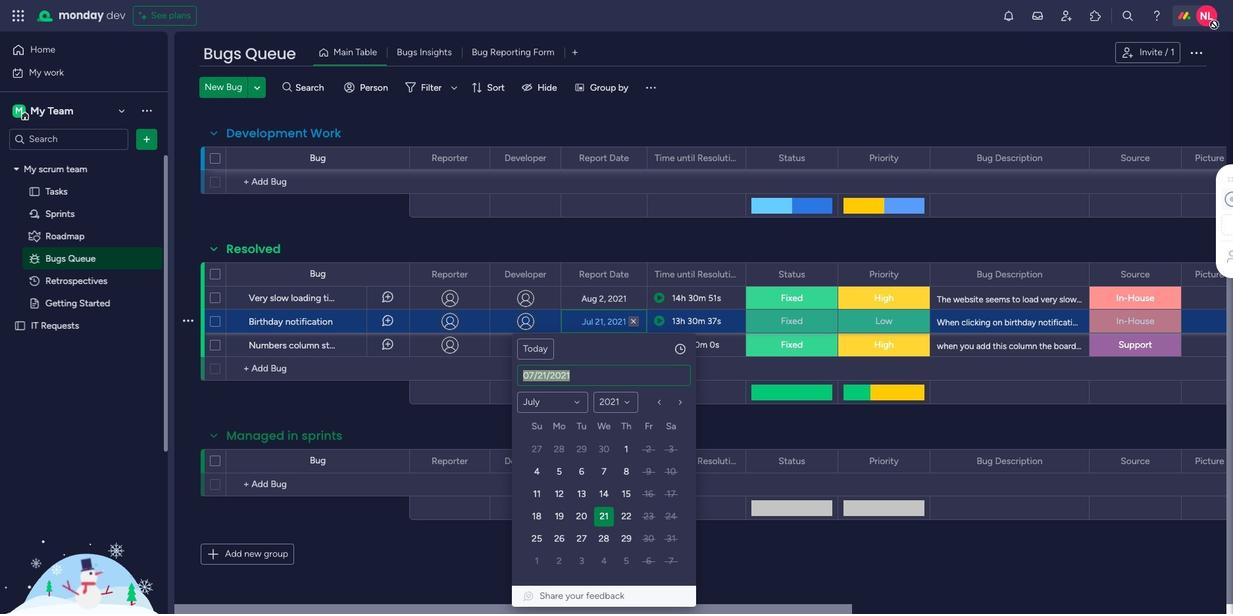 Task type: locate. For each thing, give the bounding box(es) containing it.
public board image
[[28, 185, 41, 198]]

previous image
[[654, 398, 665, 408]]

option
[[0, 157, 168, 160]]

v2 search image
[[283, 80, 292, 95]]

None field
[[200, 43, 299, 65], [223, 125, 345, 142], [428, 151, 471, 166], [501, 151, 550, 166], [576, 151, 633, 166], [652, 151, 742, 166], [776, 151, 809, 166], [866, 151, 902, 166], [974, 151, 1046, 166], [1118, 151, 1154, 166], [1192, 151, 1234, 166], [223, 241, 284, 258], [428, 268, 471, 282], [501, 268, 550, 282], [576, 268, 633, 282], [652, 268, 742, 282], [776, 268, 809, 282], [866, 268, 902, 282], [974, 268, 1046, 282], [1118, 268, 1154, 282], [1192, 268, 1234, 282], [223, 428, 346, 445], [428, 454, 471, 469], [501, 454, 550, 469], [576, 454, 633, 469], [652, 454, 742, 469], [776, 454, 809, 469], [866, 454, 902, 469], [974, 454, 1046, 469], [1118, 454, 1154, 469], [1192, 454, 1234, 469], [200, 43, 299, 65], [223, 125, 345, 142], [428, 151, 471, 166], [501, 151, 550, 166], [576, 151, 633, 166], [652, 151, 742, 166], [776, 151, 809, 166], [866, 151, 902, 166], [974, 151, 1046, 166], [1118, 151, 1154, 166], [1192, 151, 1234, 166], [223, 241, 284, 258], [428, 268, 471, 282], [501, 268, 550, 282], [576, 268, 633, 282], [652, 268, 742, 282], [776, 268, 809, 282], [866, 268, 902, 282], [974, 268, 1046, 282], [1118, 268, 1154, 282], [1192, 268, 1234, 282], [223, 428, 346, 445], [428, 454, 471, 469], [501, 454, 550, 469], [576, 454, 633, 469], [652, 454, 742, 469], [776, 454, 809, 469], [866, 454, 902, 469], [974, 454, 1046, 469], [1118, 454, 1154, 469], [1192, 454, 1234, 469]]

0 vertical spatial + add bug text field
[[233, 174, 403, 190]]

grid
[[526, 419, 683, 573]]

add time image
[[674, 343, 687, 356]]

Search in workspace field
[[28, 132, 110, 147]]

caret down image
[[14, 165, 19, 174]]

monday element
[[548, 419, 571, 439]]

public board image
[[28, 297, 41, 310], [14, 320, 26, 332]]

options image
[[471, 147, 480, 169], [542, 147, 552, 169], [629, 147, 638, 169], [727, 147, 737, 169], [1071, 147, 1080, 169], [1071, 264, 1080, 286], [183, 306, 194, 337], [471, 451, 480, 473], [727, 451, 737, 473]]

next image
[[675, 398, 686, 408]]

+ Add Bug text field
[[233, 174, 403, 190], [233, 477, 403, 493]]

help image
[[1151, 9, 1164, 22]]

saturday element
[[660, 419, 683, 439]]

options image
[[1189, 45, 1205, 61], [140, 133, 153, 146], [471, 264, 480, 286], [542, 264, 552, 286], [629, 264, 638, 286], [727, 264, 737, 286], [183, 282, 194, 314], [183, 329, 194, 361], [1071, 451, 1080, 473]]

1 horizontal spatial public board image
[[28, 297, 41, 310]]

inbox image
[[1031, 9, 1045, 22]]

menu image
[[644, 81, 658, 94]]

lottie animation element
[[0, 482, 168, 615]]

1 + add bug text field from the top
[[233, 174, 403, 190]]

notifications image
[[1002, 9, 1016, 22]]

list box
[[0, 155, 168, 515]]

apps image
[[1089, 9, 1103, 22]]

workspace image
[[13, 104, 26, 118]]

thursday element
[[615, 419, 638, 439]]

1 vertical spatial + add bug text field
[[233, 477, 403, 493]]

1 vertical spatial public board image
[[14, 320, 26, 332]]

row group
[[526, 439, 683, 573]]

invite members image
[[1060, 9, 1074, 22]]



Task type: vqa. For each thing, say whether or not it's contained in the screenshot.
HELP icon
yes



Task type: describe. For each thing, give the bounding box(es) containing it.
0 vertical spatial public board image
[[28, 297, 41, 310]]

see plans image
[[139, 8, 151, 24]]

friday element
[[638, 419, 660, 439]]

noah lott image
[[1197, 5, 1218, 26]]

tuesday element
[[571, 419, 593, 439]]

0 horizontal spatial public board image
[[14, 320, 26, 332]]

2021 image
[[622, 398, 633, 408]]

home image
[[12, 43, 25, 57]]

wednesday element
[[593, 419, 615, 439]]

workspace selection element
[[13, 103, 75, 120]]

2 + add bug text field from the top
[[233, 477, 403, 493]]

july image
[[572, 398, 582, 408]]

add view image
[[572, 48, 578, 58]]

my work image
[[12, 67, 24, 79]]

search everything image
[[1122, 9, 1135, 22]]

angle down image
[[254, 83, 260, 92]]

+ Add Bug text field
[[233, 361, 403, 377]]

arrow down image
[[447, 80, 462, 95]]

workspace options image
[[140, 104, 153, 117]]

sunday element
[[526, 419, 548, 439]]

Search field
[[292, 78, 332, 97]]

lottie animation image
[[0, 482, 168, 615]]

select product image
[[12, 9, 25, 22]]

Date field
[[518, 366, 690, 386]]



